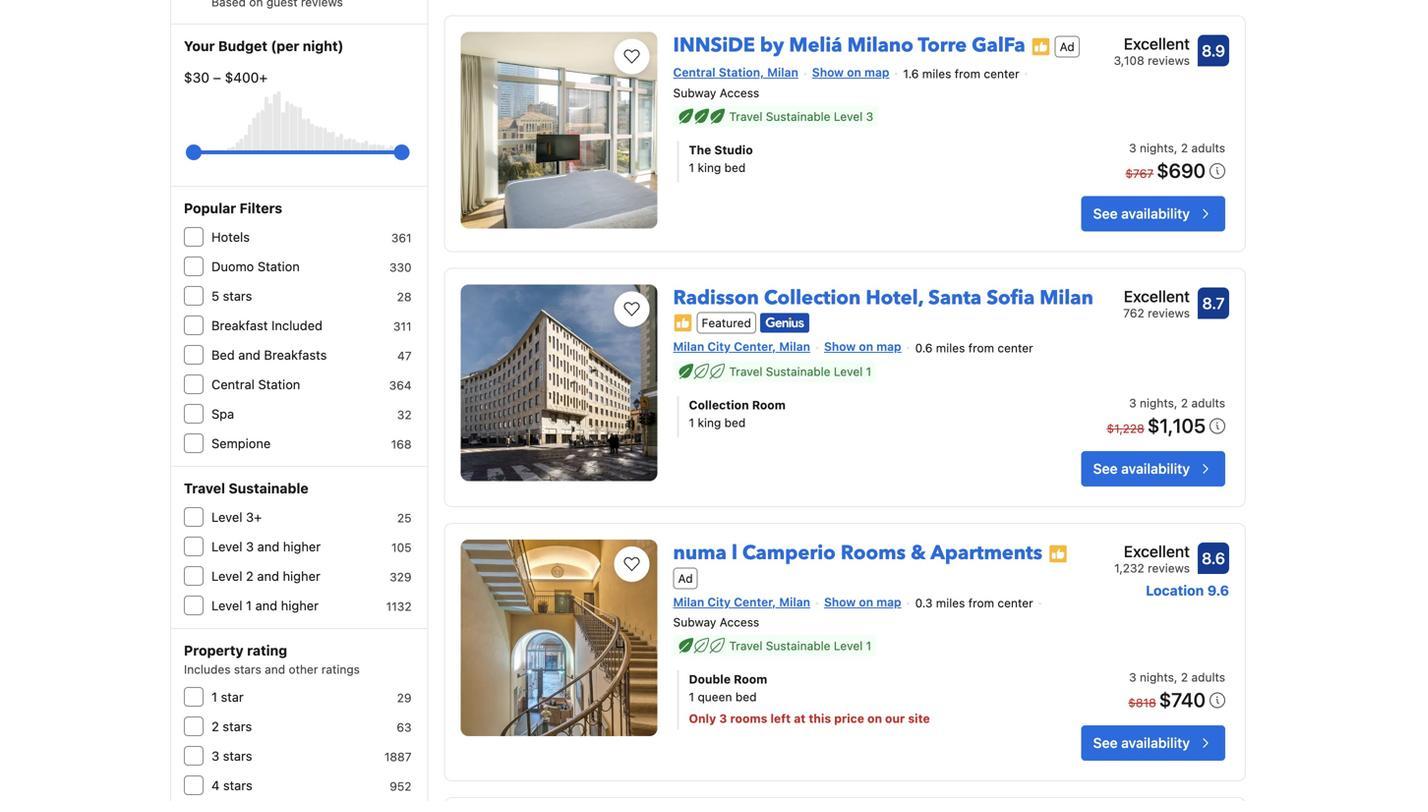 Task type: locate. For each thing, give the bounding box(es) containing it.
0 vertical spatial station
[[258, 259, 300, 274]]

and down rating
[[265, 663, 285, 677]]

$1,228
[[1107, 422, 1145, 436]]

station down bed and breakfasts
[[258, 377, 300, 392]]

2 vertical spatial from
[[968, 597, 994, 610]]

travel for numa
[[729, 639, 763, 653]]

collection
[[764, 285, 861, 312], [689, 398, 749, 412]]

subway up 'double' on the bottom
[[673, 616, 716, 629]]

0 vertical spatial show
[[812, 66, 844, 79]]

city down the numa
[[707, 595, 731, 609]]

2 vertical spatial availability
[[1121, 735, 1190, 751]]

central down "innside"
[[673, 66, 716, 79]]

nights for milan
[[1140, 396, 1174, 410]]

innside
[[673, 32, 755, 59]]

collection room 1 king bed
[[689, 398, 786, 430]]

station for central station
[[258, 377, 300, 392]]

2 city from the top
[[707, 595, 731, 609]]

1 see from the top
[[1093, 205, 1118, 222]]

access up 'double' on the bottom
[[720, 616, 759, 629]]

adults up $1,105
[[1191, 396, 1225, 410]]

travel sustainable level 1 up the collection room link
[[729, 365, 872, 379]]

on
[[847, 66, 861, 79], [859, 340, 873, 354], [859, 595, 873, 609], [867, 712, 882, 726]]

reviews up location
[[1148, 562, 1190, 575]]

1 vertical spatial city
[[707, 595, 731, 609]]

central down bed
[[211, 377, 255, 392]]

availability down $1,105
[[1121, 461, 1190, 477]]

bed inside the studio 1 king bed
[[724, 161, 746, 174]]

adults up the "$690"
[[1191, 141, 1225, 155]]

0.3 miles from center subway access
[[673, 597, 1033, 629]]

1 3 nights , 2 adults from the top
[[1129, 141, 1225, 155]]

2 center, from the top
[[734, 595, 776, 609]]

miles right 1.6
[[922, 67, 951, 81]]

from for galfa
[[955, 67, 981, 81]]

show on map
[[812, 66, 889, 79], [824, 340, 901, 354], [824, 595, 901, 609]]

364
[[389, 379, 412, 392]]

excellent up 1,232
[[1124, 542, 1190, 561]]

1 vertical spatial see availability
[[1093, 461, 1190, 477]]

center, down the l
[[734, 595, 776, 609]]

and right bed
[[238, 348, 260, 362]]

collection inside the collection room 1 king bed
[[689, 398, 749, 412]]

0 vertical spatial see
[[1093, 205, 1118, 222]]

1 king from the top
[[698, 161, 721, 174]]

1 vertical spatial miles
[[936, 341, 965, 355]]

from
[[955, 67, 981, 81], [968, 341, 994, 355], [968, 597, 994, 610]]

scored 8.9 element
[[1198, 35, 1229, 67]]

our
[[885, 712, 905, 726]]

numa l camperio rooms & apartments image
[[461, 540, 657, 737]]

genius discounts available at this property. image
[[760, 313, 809, 333], [760, 313, 809, 333]]

, up $1,105
[[1174, 396, 1178, 410]]

2 travel sustainable level 1 from the top
[[729, 639, 872, 653]]

2 vertical spatial see availability
[[1093, 735, 1190, 751]]

adults for innside by meliá milano torre galfa
[[1191, 141, 1225, 155]]

1 vertical spatial collection
[[689, 398, 749, 412]]

3 nights from the top
[[1140, 671, 1174, 684]]

1 , from the top
[[1174, 141, 1178, 155]]

collection left hotel,
[[764, 285, 861, 312]]

1 vertical spatial access
[[720, 616, 759, 629]]

map
[[864, 66, 889, 79], [876, 340, 901, 354], [876, 595, 901, 609]]

scored 8.6 element
[[1198, 543, 1229, 574]]

milan
[[767, 66, 798, 79], [1040, 285, 1093, 312], [673, 340, 704, 354], [779, 340, 810, 354], [673, 595, 704, 609], [779, 595, 810, 609]]

availability down $818
[[1121, 735, 1190, 751]]

your
[[184, 38, 215, 54]]

rooms
[[730, 712, 767, 726]]

excellent for galfa
[[1124, 35, 1190, 53]]

, for innside by meliá milano torre galfa
[[1174, 141, 1178, 155]]

higher up level 2 and higher
[[283, 539, 321, 554]]

0 vertical spatial map
[[864, 66, 889, 79]]

this property is part of our preferred partner program. it's committed to providing excellent service and good value. it'll pay us a higher commission if you make a booking. image for innside by meliá milano torre galfa
[[1031, 37, 1051, 56]]

reviews right 762
[[1148, 306, 1190, 320]]

1 vertical spatial 3 nights , 2 adults
[[1129, 396, 1225, 410]]

, for radisson collection hotel, santa sofia milan
[[1174, 396, 1178, 410]]

3 up 4
[[211, 749, 219, 764]]

access inside 1.6 miles from center subway access
[[720, 86, 759, 100]]

queen
[[698, 690, 732, 704]]

stars inside property rating includes stars and other ratings
[[234, 663, 261, 677]]

from down santa
[[968, 341, 994, 355]]

excellent inside excellent 1,232 reviews
[[1124, 542, 1190, 561]]

0 vertical spatial ad
[[1060, 40, 1075, 53]]

stars for 4 stars
[[223, 778, 253, 793]]

property rating includes stars and other ratings
[[184, 643, 360, 677]]

0 vertical spatial subway
[[673, 86, 716, 100]]

0 vertical spatial reviews
[[1148, 54, 1190, 68]]

city for radisson
[[707, 340, 731, 354]]

miles right 0.3
[[936, 597, 965, 610]]

this
[[809, 712, 831, 726]]

1 see availability from the top
[[1093, 205, 1190, 222]]

2 excellent from the top
[[1124, 287, 1190, 306]]

travel sustainable level 1
[[729, 365, 872, 379], [729, 639, 872, 653]]

311
[[393, 320, 412, 333]]

1 adults from the top
[[1191, 141, 1225, 155]]

excellent element left 8.9
[[1114, 32, 1190, 56]]

3 reviews from the top
[[1148, 562, 1190, 575]]

0 vertical spatial center,
[[734, 340, 776, 354]]

1
[[689, 161, 694, 174], [866, 365, 872, 379], [689, 416, 694, 430], [246, 598, 252, 613], [866, 639, 872, 653], [211, 690, 217, 705], [689, 690, 694, 704]]

show down meliá
[[812, 66, 844, 79]]

0 vertical spatial milan city center, milan
[[673, 340, 810, 354]]

subway
[[673, 86, 716, 100], [673, 616, 716, 629]]

access down station,
[[720, 86, 759, 100]]

1 vertical spatial nights
[[1140, 396, 1174, 410]]

2 vertical spatial adults
[[1191, 671, 1225, 684]]

2 vertical spatial higher
[[281, 598, 319, 613]]

excellent up 762
[[1124, 287, 1190, 306]]

and for 3
[[257, 539, 280, 554]]

0 vertical spatial 3 nights , 2 adults
[[1129, 141, 1225, 155]]

0 horizontal spatial central
[[211, 377, 255, 392]]

2 vertical spatial show
[[824, 595, 856, 609]]

0 vertical spatial from
[[955, 67, 981, 81]]

sofia
[[987, 285, 1035, 312]]

map left 0.3
[[876, 595, 901, 609]]

sustainable for innside
[[766, 109, 830, 123]]

city down featured
[[707, 340, 731, 354]]

sustainable down 1.6 miles from center subway access
[[766, 109, 830, 123]]

higher for level 1 and higher
[[281, 598, 319, 613]]

your budget (per night)
[[184, 38, 344, 54]]

room inside the collection room 1 king bed
[[752, 398, 786, 412]]

on left our
[[867, 712, 882, 726]]

bed inside the collection room 1 king bed
[[724, 416, 746, 430]]

0 horizontal spatial ad
[[678, 572, 693, 585]]

1 vertical spatial see
[[1093, 461, 1118, 477]]

show for camperio
[[824, 595, 856, 609]]

nights up $1,105
[[1140, 396, 1174, 410]]

travel sustainable level 1 for collection
[[729, 365, 872, 379]]

see availability link down $767
[[1081, 196, 1225, 231]]

stars
[[223, 289, 252, 303], [234, 663, 261, 677], [223, 719, 252, 734], [223, 749, 252, 764], [223, 778, 253, 793]]

miles
[[922, 67, 951, 81], [936, 341, 965, 355], [936, 597, 965, 610]]

2 reviews from the top
[[1148, 306, 1190, 320]]

3 nights , 2 adults for innside by meliá milano torre galfa
[[1129, 141, 1225, 155]]

excellent element
[[1114, 32, 1190, 56], [1123, 285, 1190, 308], [1114, 540, 1190, 564]]

from down 'torre'
[[955, 67, 981, 81]]

8.7
[[1202, 294, 1225, 313]]

1 inside the studio 1 king bed
[[689, 161, 694, 174]]

2 vertical spatial see availability link
[[1081, 726, 1225, 761]]

excellent inside excellent 3,108 reviews
[[1124, 35, 1190, 53]]

travel up 'double' on the bottom
[[729, 639, 763, 653]]

and down level 2 and higher
[[255, 598, 277, 613]]

rating
[[247, 643, 287, 659]]

center, for l
[[734, 595, 776, 609]]

availability
[[1121, 205, 1190, 222], [1121, 461, 1190, 477], [1121, 735, 1190, 751]]

stars up the 4 stars
[[223, 749, 252, 764]]

nights up $818
[[1140, 671, 1174, 684]]

room for l
[[734, 673, 767, 686]]

0 vertical spatial show on map
[[812, 66, 889, 79]]

0 vertical spatial bed
[[724, 161, 746, 174]]

3
[[866, 109, 873, 123], [1129, 141, 1136, 155], [1129, 396, 1136, 410], [246, 539, 254, 554], [1129, 671, 1136, 684], [719, 712, 727, 726], [211, 749, 219, 764]]

reviews right 3,108
[[1148, 54, 1190, 68]]

level up the collection room link
[[834, 365, 863, 379]]

ad down the numa
[[678, 572, 693, 585]]

map down milano
[[864, 66, 889, 79]]

0 vertical spatial city
[[707, 340, 731, 354]]

see for innside by meliá milano torre galfa
[[1093, 205, 1118, 222]]

bed inside the double room 1 queen bed only 3 rooms left at this price on our site
[[736, 690, 757, 704]]

reviews for innside by meliá milano torre galfa
[[1148, 54, 1190, 68]]

1 vertical spatial adults
[[1191, 396, 1225, 410]]

left
[[770, 712, 791, 726]]

3 see availability link from the top
[[1081, 726, 1225, 761]]

milan right sofia
[[1040, 285, 1093, 312]]

ad
[[1060, 40, 1075, 53], [678, 572, 693, 585]]

excellent up 3,108
[[1124, 35, 1190, 53]]

center down galfa
[[984, 67, 1019, 81]]

2 for innside by meliá milano torre galfa
[[1181, 141, 1188, 155]]

0 vertical spatial excellent
[[1124, 35, 1190, 53]]

, up $740
[[1174, 671, 1178, 684]]

higher down level 3 and higher
[[283, 569, 320, 584]]

on for hotel,
[[859, 340, 873, 354]]

3 nights , 2 adults up the "$690"
[[1129, 141, 1225, 155]]

stars right 4
[[223, 778, 253, 793]]

center inside 0.3 miles from center subway access
[[998, 597, 1033, 610]]

miles for &
[[936, 597, 965, 610]]

2 vertical spatial nights
[[1140, 671, 1174, 684]]

5
[[211, 289, 219, 303]]

sustainable
[[766, 109, 830, 123], [766, 365, 830, 379], [229, 480, 308, 497], [766, 639, 830, 653]]

2 vertical spatial see
[[1093, 735, 1118, 751]]

1 vertical spatial bed
[[724, 416, 746, 430]]

0 vertical spatial room
[[752, 398, 786, 412]]

0 vertical spatial ,
[[1174, 141, 1178, 155]]

0 vertical spatial king
[[698, 161, 721, 174]]

miles inside 1.6 miles from center subway access
[[922, 67, 951, 81]]

excellent element up location
[[1114, 540, 1190, 564]]

8.6
[[1202, 549, 1225, 568]]

reviews inside excellent 762 reviews
[[1148, 306, 1190, 320]]

see availability down $767
[[1093, 205, 1190, 222]]

travel sustainable level 1 up the double room 1 queen bed only 3 rooms left at this price on our site
[[729, 639, 872, 653]]

3 see availability from the top
[[1093, 735, 1190, 751]]

see availability link for galfa
[[1081, 196, 1225, 231]]

king for innside by meliá milano torre galfa
[[698, 161, 721, 174]]

1 vertical spatial center,
[[734, 595, 776, 609]]

access for innside
[[720, 86, 759, 100]]

level left 3+ on the bottom of page
[[211, 510, 242, 525]]

0 vertical spatial nights
[[1140, 141, 1174, 155]]

level 2 and higher
[[211, 569, 320, 584]]

0 vertical spatial see availability
[[1093, 205, 1190, 222]]

subway inside 1.6 miles from center subway access
[[673, 86, 716, 100]]

show on map for hotel,
[[824, 340, 901, 354]]

2 vertical spatial excellent
[[1124, 542, 1190, 561]]

nights
[[1140, 141, 1174, 155], [1140, 396, 1174, 410], [1140, 671, 1174, 684]]

2 vertical spatial 3 nights , 2 adults
[[1129, 671, 1225, 684]]

3 nights , 2 adults for radisson collection hotel, santa sofia milan
[[1129, 396, 1225, 410]]

1 vertical spatial higher
[[283, 569, 320, 584]]

0 vertical spatial adults
[[1191, 141, 1225, 155]]

miles right 0.6 on the right of the page
[[936, 341, 965, 355]]

sustainable up the collection room link
[[766, 365, 830, 379]]

0 vertical spatial higher
[[283, 539, 321, 554]]

2 subway from the top
[[673, 616, 716, 629]]

1 subway from the top
[[673, 86, 716, 100]]

see availability link down $818
[[1081, 726, 1225, 761]]

on down rooms
[[859, 595, 873, 609]]

0 vertical spatial excellent element
[[1114, 32, 1190, 56]]

1 see availability link from the top
[[1081, 196, 1225, 231]]

the studio 1 king bed
[[689, 143, 753, 174]]

and
[[238, 348, 260, 362], [257, 539, 280, 554], [257, 569, 279, 584], [255, 598, 277, 613], [265, 663, 285, 677]]

0 vertical spatial collection
[[764, 285, 861, 312]]

king inside the collection room 1 king bed
[[698, 416, 721, 430]]

show down "numa l camperio rooms & apartments"
[[824, 595, 856, 609]]

group
[[194, 137, 402, 168]]

and inside property rating includes stars and other ratings
[[265, 663, 285, 677]]

2 vertical spatial map
[[876, 595, 901, 609]]

1 reviews from the top
[[1148, 54, 1190, 68]]

1.6
[[903, 67, 919, 81]]

3 , from the top
[[1174, 671, 1178, 684]]

sustainable up the double room 1 queen bed only 3 rooms left at this price on our site
[[766, 639, 830, 653]]

and for 2
[[257, 569, 279, 584]]

room inside the double room 1 queen bed only 3 rooms left at this price on our site
[[734, 673, 767, 686]]

2 adults from the top
[[1191, 396, 1225, 410]]

1 vertical spatial excellent element
[[1123, 285, 1190, 308]]

excellent inside excellent 762 reviews
[[1124, 287, 1190, 306]]

2 vertical spatial show on map
[[824, 595, 901, 609]]

excellent element for galfa
[[1114, 32, 1190, 56]]

milan down camperio
[[779, 595, 810, 609]]

1 inside the double room 1 queen bed only 3 rooms left at this price on our site
[[689, 690, 694, 704]]

see for numa l camperio rooms & apartments
[[1093, 735, 1118, 751]]

center down sofia
[[998, 341, 1033, 355]]

center down apartments
[[998, 597, 1033, 610]]

1 inside the collection room 1 king bed
[[689, 416, 694, 430]]

central
[[673, 66, 716, 79], [211, 377, 255, 392]]

this property is part of our preferred partner program. it's committed to providing excellent service and good value. it'll pay us a higher commission if you make a booking. image
[[1031, 37, 1051, 56], [1031, 37, 1051, 56], [673, 313, 693, 333], [673, 313, 693, 333], [1048, 544, 1068, 564]]

2 milan city center, milan from the top
[[673, 595, 810, 609]]

excellent 762 reviews
[[1123, 287, 1190, 320]]

1 vertical spatial travel sustainable level 1
[[729, 639, 872, 653]]

availability for apartments
[[1121, 735, 1190, 751]]

3 nights , 2 adults up $1,105
[[1129, 396, 1225, 410]]

3 adults from the top
[[1191, 671, 1225, 684]]

travel sustainable level 1 for l
[[729, 639, 872, 653]]

2 nights from the top
[[1140, 396, 1174, 410]]

stars for 3 stars
[[223, 749, 252, 764]]

2 up $740
[[1181, 671, 1188, 684]]

other
[[289, 663, 318, 677]]

duomo
[[211, 259, 254, 274]]

0 vertical spatial central
[[673, 66, 716, 79]]

1 milan city center, milan from the top
[[673, 340, 810, 354]]

access inside 0.3 miles from center subway access
[[720, 616, 759, 629]]

breakfasts
[[264, 348, 327, 362]]

level up property
[[211, 598, 242, 613]]

map for rooms
[[876, 595, 901, 609]]

0 vertical spatial availability
[[1121, 205, 1190, 222]]

1 vertical spatial from
[[968, 341, 994, 355]]

map left 0.6 on the right of the page
[[876, 340, 901, 354]]

from inside 1.6 miles from center subway access
[[955, 67, 981, 81]]

2 vertical spatial bed
[[736, 690, 757, 704]]

show on map down "numa l camperio rooms & apartments"
[[824, 595, 901, 609]]

on for camperio
[[859, 595, 873, 609]]

1 nights from the top
[[1140, 141, 1174, 155]]

radisson
[[673, 285, 759, 312]]

1 travel sustainable level 1 from the top
[[729, 365, 872, 379]]

,
[[1174, 141, 1178, 155], [1174, 396, 1178, 410], [1174, 671, 1178, 684]]

2 king from the top
[[698, 416, 721, 430]]

3 nights , 2 adults for numa l camperio rooms & apartments
[[1129, 671, 1225, 684]]

bed
[[211, 348, 235, 362]]

2 see availability link from the top
[[1081, 451, 1225, 487]]

2 availability from the top
[[1121, 461, 1190, 477]]

milan up the collection room link
[[779, 340, 810, 354]]

3 stars
[[211, 749, 252, 764]]

2 vertical spatial center
[[998, 597, 1033, 610]]

1 vertical spatial show
[[824, 340, 856, 354]]

king inside the studio 1 king bed
[[698, 161, 721, 174]]

milan city center, milan down featured
[[673, 340, 810, 354]]

1 vertical spatial milan city center, milan
[[673, 595, 810, 609]]

3 inside the double room 1 queen bed only 3 rooms left at this price on our site
[[719, 712, 727, 726]]

$30 – $400+
[[184, 69, 268, 86]]

milan city center, milan down the l
[[673, 595, 810, 609]]

level
[[834, 109, 863, 123], [834, 365, 863, 379], [211, 510, 242, 525], [211, 539, 242, 554], [211, 569, 242, 584], [211, 598, 242, 613], [834, 639, 863, 653]]

1 vertical spatial ad
[[678, 572, 693, 585]]

3 nights , 2 adults up $740
[[1129, 671, 1225, 684]]

travel up studio at the right top
[[729, 109, 763, 123]]

higher for level 2 and higher
[[283, 569, 320, 584]]

3 availability from the top
[[1121, 735, 1190, 751]]

1 vertical spatial room
[[734, 673, 767, 686]]

0 vertical spatial miles
[[922, 67, 951, 81]]

nights up $767
[[1140, 141, 1174, 155]]

1 vertical spatial ,
[[1174, 396, 1178, 410]]

adults
[[1191, 141, 1225, 155], [1191, 396, 1225, 410], [1191, 671, 1225, 684]]

budget
[[218, 38, 267, 54]]

3 see from the top
[[1093, 735, 1118, 751]]

radisson collection hotel, santa sofia milan image
[[461, 285, 657, 481]]

1 vertical spatial availability
[[1121, 461, 1190, 477]]

stars down rating
[[234, 663, 261, 677]]

city for numa
[[707, 595, 731, 609]]

stars right 5
[[223, 289, 252, 303]]

2 vertical spatial miles
[[936, 597, 965, 610]]

1 vertical spatial see availability link
[[1081, 451, 1225, 487]]

level up the level 1 and higher
[[211, 569, 242, 584]]

330
[[389, 261, 412, 274]]

location
[[1146, 583, 1204, 599]]

meliá
[[789, 32, 842, 59]]

3 excellent from the top
[[1124, 542, 1190, 561]]

1 vertical spatial subway
[[673, 616, 716, 629]]

studio
[[714, 143, 753, 157]]

show on map down radisson collection hotel, santa sofia milan
[[824, 340, 901, 354]]

central station
[[211, 377, 300, 392]]

ad for numa l camperio rooms & apartments
[[678, 572, 693, 585]]

center
[[984, 67, 1019, 81], [998, 341, 1033, 355], [998, 597, 1033, 610]]

, for numa l camperio rooms & apartments
[[1174, 671, 1178, 684]]

1 excellent from the top
[[1124, 35, 1190, 53]]

0 vertical spatial access
[[720, 86, 759, 100]]

1 vertical spatial reviews
[[1148, 306, 1190, 320]]

2 see availability from the top
[[1093, 461, 1190, 477]]

1 vertical spatial map
[[876, 340, 901, 354]]

2 see from the top
[[1093, 461, 1118, 477]]

1 horizontal spatial collection
[[764, 285, 861, 312]]

center, down featured
[[734, 340, 776, 354]]

from inside 0.3 miles from center subway access
[[968, 597, 994, 610]]

bed
[[724, 161, 746, 174], [724, 416, 746, 430], [736, 690, 757, 704]]

the
[[689, 143, 711, 157]]

2
[[1181, 141, 1188, 155], [1181, 396, 1188, 410], [246, 569, 254, 584], [1181, 671, 1188, 684], [211, 719, 219, 734]]

map for santa
[[876, 340, 901, 354]]

1 availability from the top
[[1121, 205, 1190, 222]]

bed for innside
[[724, 161, 746, 174]]

bed for numa
[[736, 690, 757, 704]]

higher down level 2 and higher
[[281, 598, 319, 613]]

travel up the collection room 1 king bed
[[729, 365, 763, 379]]

1132
[[386, 600, 412, 614]]

0 vertical spatial see availability link
[[1081, 196, 1225, 231]]

2 up the "$690"
[[1181, 141, 1188, 155]]

1 horizontal spatial central
[[673, 66, 716, 79]]

adults up $740
[[1191, 671, 1225, 684]]

1 vertical spatial excellent
[[1124, 287, 1190, 306]]

2 3 nights , 2 adults from the top
[[1129, 396, 1225, 410]]

reviews inside excellent 3,108 reviews
[[1148, 54, 1190, 68]]

see availability down the '$1,228'
[[1093, 461, 1190, 477]]

see availability down $818
[[1093, 735, 1190, 751]]

2 vertical spatial ,
[[1174, 671, 1178, 684]]

availability for milan
[[1121, 461, 1190, 477]]

3 up the '$1,228'
[[1129, 396, 1136, 410]]

adults for numa l camperio rooms & apartments
[[1191, 671, 1225, 684]]

only
[[689, 712, 716, 726]]

subway for innside by meliá milano torre galfa
[[673, 86, 716, 100]]

and down level 3 and higher
[[257, 569, 279, 584]]

1 city from the top
[[707, 340, 731, 354]]

this property is part of our preferred partner program. it's committed to providing excellent service and good value. it'll pay us a higher commission if you make a booking. image
[[1048, 544, 1068, 564]]

on down radisson collection hotel, santa sofia milan
[[859, 340, 873, 354]]

center inside 1.6 miles from center subway access
[[984, 67, 1019, 81]]

2 , from the top
[[1174, 396, 1178, 410]]

center for innside by meliá milano torre galfa
[[984, 67, 1019, 81]]

0 horizontal spatial collection
[[689, 398, 749, 412]]

2 vertical spatial reviews
[[1148, 562, 1190, 575]]

0 vertical spatial travel sustainable level 1
[[729, 365, 872, 379]]

3 down 3+ on the bottom of page
[[246, 539, 254, 554]]

1 vertical spatial show on map
[[824, 340, 901, 354]]

site
[[908, 712, 930, 726]]

miles inside 0.3 miles from center subway access
[[936, 597, 965, 610]]

, up the "$690"
[[1174, 141, 1178, 155]]

featured
[[702, 316, 751, 330]]

3 3 nights , 2 adults from the top
[[1129, 671, 1225, 684]]

1 center, from the top
[[734, 340, 776, 354]]

scored 8.7 element
[[1198, 287, 1229, 319]]

1 vertical spatial central
[[211, 377, 255, 392]]

1 vertical spatial king
[[698, 416, 721, 430]]

travel for innside
[[729, 109, 763, 123]]

4
[[211, 778, 220, 793]]

2 access from the top
[[720, 616, 759, 629]]

subway inside 0.3 miles from center subway access
[[673, 616, 716, 629]]

1 horizontal spatial ad
[[1060, 40, 1075, 53]]

1 vertical spatial station
[[258, 377, 300, 392]]

at
[[794, 712, 806, 726]]

level down 0.3 miles from center subway access
[[834, 639, 863, 653]]

0 vertical spatial center
[[984, 67, 1019, 81]]

1 access from the top
[[720, 86, 759, 100]]



Task type: vqa. For each thing, say whether or not it's contained in the screenshot.
on in the Double Room 1 queen bed Only 3 rooms left at this price on our site
yes



Task type: describe. For each thing, give the bounding box(es) containing it.
ad for innside by meliá milano torre galfa
[[1060, 40, 1075, 53]]

4 stars
[[211, 778, 253, 793]]

night)
[[303, 38, 344, 54]]

milan city center, milan for collection
[[673, 340, 810, 354]]

47
[[397, 349, 412, 363]]

8.9
[[1202, 41, 1225, 60]]

king for radisson collection hotel, santa sofia milan
[[698, 416, 721, 430]]

–
[[213, 69, 221, 86]]

central for central station, milan
[[673, 66, 716, 79]]

show for hotel,
[[824, 340, 856, 354]]

travel sustainable
[[184, 480, 308, 497]]

show on map for meliá
[[812, 66, 889, 79]]

level 1 and higher
[[211, 598, 319, 613]]

camperio
[[742, 540, 836, 567]]

sustainable for radisson
[[766, 365, 830, 379]]

milan down the numa
[[673, 595, 704, 609]]

63
[[397, 721, 412, 735]]

3+
[[246, 510, 262, 525]]

room for collection
[[752, 398, 786, 412]]

map for milano
[[864, 66, 889, 79]]

availability for galfa
[[1121, 205, 1190, 222]]

0.6 miles from center
[[915, 341, 1033, 355]]

location 9.6
[[1146, 583, 1229, 599]]

star
[[221, 690, 244, 705]]

access for numa
[[720, 616, 759, 629]]

station for duomo station
[[258, 259, 300, 274]]

see availability for innside by meliá milano torre galfa
[[1093, 205, 1190, 222]]

central station, milan
[[673, 66, 798, 79]]

$1,105
[[1147, 414, 1206, 437]]

popular
[[184, 200, 236, 216]]

hotel,
[[866, 285, 923, 312]]

filters
[[240, 200, 282, 216]]

numa l camperio rooms & apartments link
[[673, 532, 1042, 567]]

105
[[391, 541, 412, 555]]

center, for collection
[[734, 340, 776, 354]]

excellent element for milan
[[1123, 285, 1190, 308]]

double room link
[[689, 671, 1021, 688]]

3,108
[[1114, 54, 1144, 68]]

this property is part of our preferred partner program. it's committed to providing excellent service and good value. it'll pay us a higher commission if you make a booking. image for radisson collection hotel, santa sofia milan
[[673, 313, 693, 333]]

subway for numa l camperio rooms & apartments
[[673, 616, 716, 629]]

innside by meliá milano torre galfa link
[[673, 24, 1025, 59]]

9.6
[[1207, 583, 1229, 599]]

collection room link
[[689, 396, 1021, 414]]

2 for radisson collection hotel, santa sofia milan
[[1181, 396, 1188, 410]]

central for central station
[[211, 377, 255, 392]]

this property is part of our preferred partner program. it's committed to providing excellent service and good value. it'll pay us a higher commission if you make a booking. image for numa l camperio rooms & apartments
[[1048, 544, 1068, 564]]

excellent 3,108 reviews
[[1114, 35, 1190, 68]]

milan down by
[[767, 66, 798, 79]]

radisson collection hotel, santa sofia milan
[[673, 285, 1093, 312]]

168
[[391, 438, 412, 451]]

level 3 and higher
[[211, 539, 321, 554]]

see availability link for apartments
[[1081, 726, 1225, 761]]

santa
[[928, 285, 982, 312]]

see for radisson collection hotel, santa sofia milan
[[1093, 461, 1118, 477]]

milan city center, milan for l
[[673, 595, 810, 609]]

$740
[[1159, 688, 1206, 712]]

0.3
[[915, 597, 933, 610]]

travel for radisson
[[729, 365, 763, 379]]

762
[[1123, 306, 1144, 320]]

32
[[397, 408, 412, 422]]

952
[[390, 780, 412, 794]]

329
[[390, 570, 412, 584]]

stars for 2 stars
[[223, 719, 252, 734]]

sustainable up 3+ on the bottom of page
[[229, 480, 308, 497]]

travel up level 3+
[[184, 480, 225, 497]]

2 vertical spatial excellent element
[[1114, 540, 1190, 564]]

center for numa l camperio rooms & apartments
[[998, 597, 1033, 610]]

higher for level 3 and higher
[[283, 539, 321, 554]]

reviews for radisson collection hotel, santa sofia milan
[[1148, 306, 1190, 320]]

29
[[397, 691, 412, 705]]

double
[[689, 673, 731, 686]]

and for 1
[[255, 598, 277, 613]]

3 up the studio link
[[866, 109, 873, 123]]

5 stars
[[211, 289, 252, 303]]

see availability link for milan
[[1081, 451, 1225, 487]]

$690
[[1157, 159, 1206, 182]]

property
[[184, 643, 244, 659]]

reviews inside excellent 1,232 reviews
[[1148, 562, 1190, 575]]

adults for radisson collection hotel, santa sofia milan
[[1191, 396, 1225, 410]]

2 up the level 1 and higher
[[246, 569, 254, 584]]

2 stars
[[211, 719, 252, 734]]

excellent 1,232 reviews
[[1114, 542, 1190, 575]]

innside by meliá milano torre galfa image
[[461, 32, 657, 229]]

hotels
[[211, 230, 250, 244]]

on for meliá
[[847, 66, 861, 79]]

sempione
[[211, 436, 271, 451]]

milan down featured
[[673, 340, 704, 354]]

nights for galfa
[[1140, 141, 1174, 155]]

3 up $818
[[1129, 671, 1136, 684]]

see availability for radisson collection hotel, santa sofia milan
[[1093, 461, 1190, 477]]

$767
[[1126, 167, 1154, 180]]

milano
[[847, 32, 913, 59]]

25
[[397, 511, 412, 525]]

2 for numa l camperio rooms & apartments
[[1181, 671, 1188, 684]]

1 vertical spatial center
[[998, 341, 1033, 355]]

numa
[[673, 540, 727, 567]]

price
[[834, 712, 864, 726]]

28
[[397, 290, 412, 304]]

1,232
[[1114, 562, 1144, 575]]

$30
[[184, 69, 209, 86]]

l
[[732, 540, 737, 567]]

0.6
[[915, 341, 933, 355]]

level 3+
[[211, 510, 262, 525]]

1887
[[384, 750, 412, 764]]

see availability for numa l camperio rooms & apartments
[[1093, 735, 1190, 751]]

bed for radisson
[[724, 416, 746, 430]]

breakfast
[[211, 318, 268, 333]]

2 down 1 star
[[211, 719, 219, 734]]

3 up $767
[[1129, 141, 1136, 155]]

&
[[911, 540, 926, 567]]

spa
[[211, 407, 234, 421]]

sustainable for numa
[[766, 639, 830, 653]]

nights for apartments
[[1140, 671, 1174, 684]]

miles for torre
[[922, 67, 951, 81]]

numa l camperio rooms & apartments
[[673, 540, 1042, 567]]

level down 1.6 miles from center subway access
[[834, 109, 863, 123]]

radisson collection hotel, santa sofia milan link
[[673, 277, 1093, 312]]

bed and breakfasts
[[211, 348, 327, 362]]

rooms
[[841, 540, 906, 567]]

included
[[271, 318, 323, 333]]

from for apartments
[[968, 597, 994, 610]]

stars for 5 stars
[[223, 289, 252, 303]]

(per
[[271, 38, 299, 54]]

show on map for camperio
[[824, 595, 901, 609]]

$818
[[1128, 696, 1156, 710]]

1.6 miles from center subway access
[[673, 67, 1019, 100]]

on inside the double room 1 queen bed only 3 rooms left at this price on our site
[[867, 712, 882, 726]]

level down level 3+
[[211, 539, 242, 554]]

torre
[[918, 32, 967, 59]]

double room 1 queen bed only 3 rooms left at this price on our site
[[689, 673, 930, 726]]

galfa
[[972, 32, 1025, 59]]

the studio link
[[689, 141, 1021, 159]]

show for meliá
[[812, 66, 844, 79]]

by
[[760, 32, 784, 59]]

excellent for milan
[[1124, 287, 1190, 306]]

innside by meliá milano torre galfa
[[673, 32, 1025, 59]]

popular filters
[[184, 200, 282, 216]]



